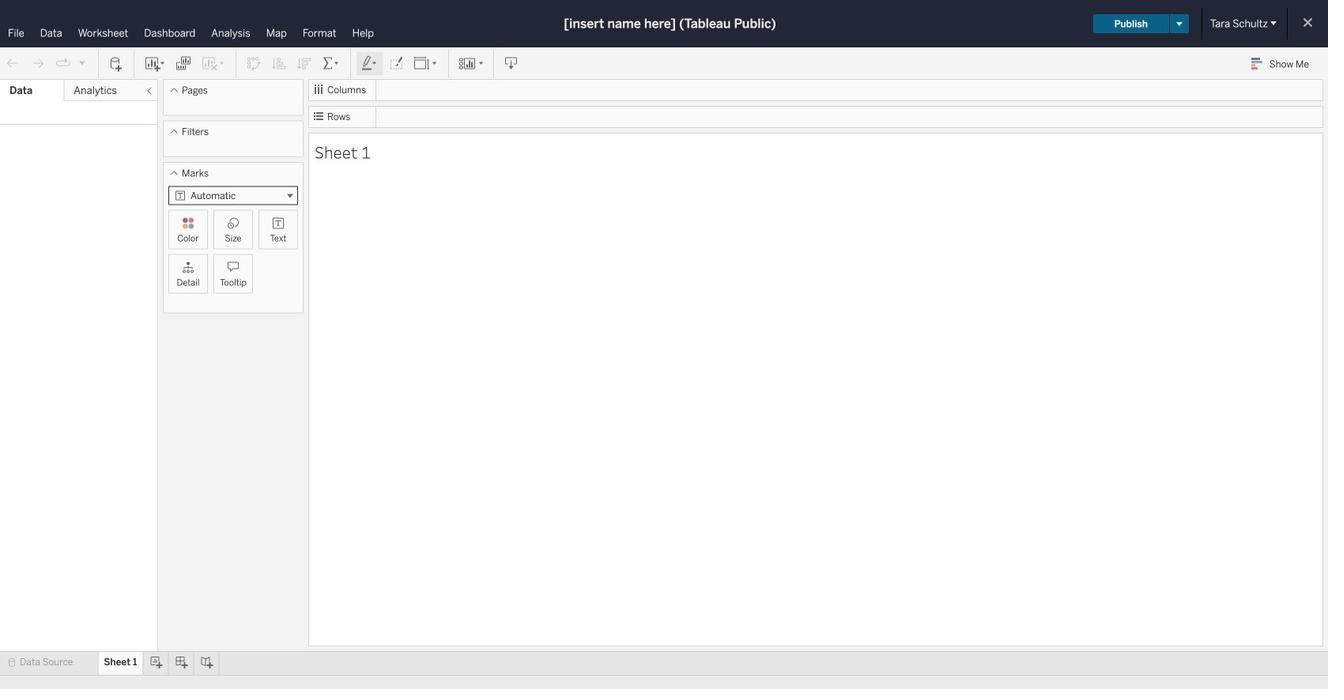 Task type: describe. For each thing, give the bounding box(es) containing it.
totals image
[[322, 56, 341, 72]]

highlight image
[[360, 56, 379, 72]]

clear sheet image
[[201, 56, 226, 72]]

duplicate image
[[175, 56, 191, 72]]

replay animation image
[[55, 56, 71, 71]]

fit image
[[413, 56, 439, 72]]

new worksheet image
[[144, 56, 166, 72]]

format workbook image
[[388, 56, 404, 72]]

sort ascending image
[[271, 56, 287, 72]]

new data source image
[[108, 56, 124, 72]]

redo image
[[30, 56, 46, 72]]



Task type: locate. For each thing, give the bounding box(es) containing it.
undo image
[[5, 56, 21, 72]]

sort descending image
[[296, 56, 312, 72]]

download image
[[504, 56, 519, 72]]

collapse image
[[145, 86, 154, 96]]

swap rows and columns image
[[246, 56, 262, 72]]

show/hide cards image
[[458, 56, 484, 72]]

replay animation image
[[77, 58, 87, 67]]



Task type: vqa. For each thing, say whether or not it's contained in the screenshot.
Replay Animation image
yes



